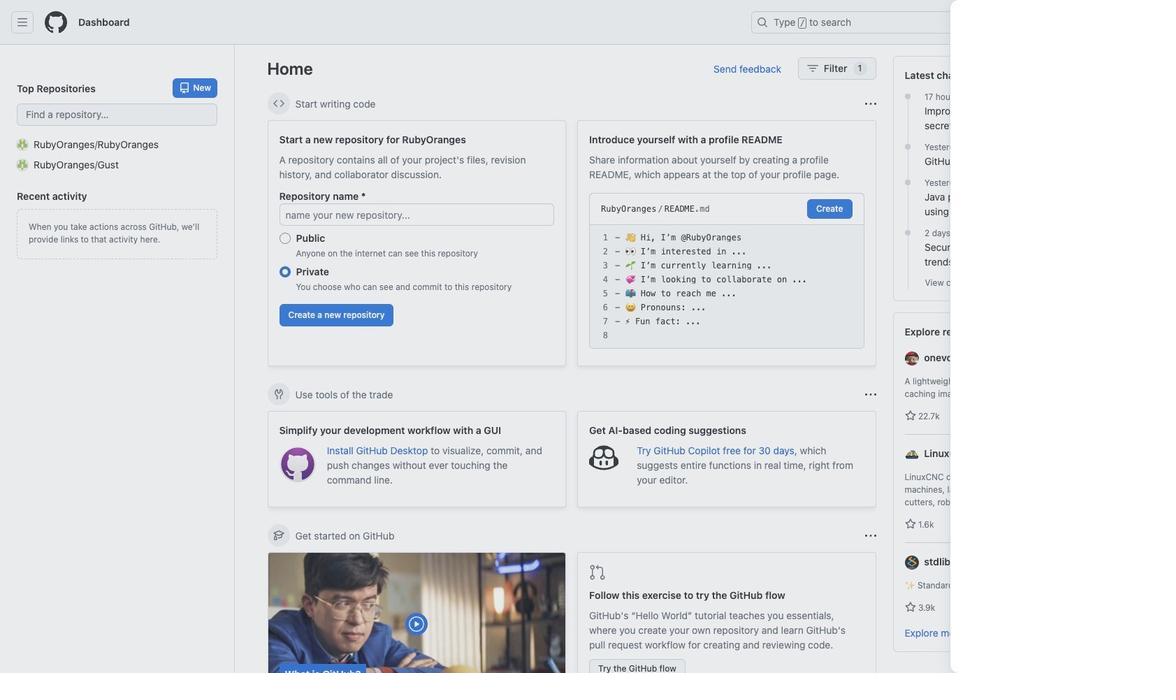 Task type: locate. For each thing, give the bounding box(es) containing it.
2 vertical spatial dot fill image
[[902, 227, 914, 238]]

dot fill image
[[902, 91, 914, 102], [902, 177, 914, 188], [902, 227, 914, 238]]

1 star image from the top
[[905, 519, 916, 530]]

0 vertical spatial star image
[[905, 519, 916, 530]]

star image
[[905, 519, 916, 530], [905, 602, 916, 613]]

3 dot fill image from the top
[[902, 227, 914, 238]]

2 dot fill image from the top
[[902, 177, 914, 188]]

1 vertical spatial star image
[[905, 602, 916, 613]]

dot fill image
[[902, 141, 914, 152]]

1 vertical spatial dot fill image
[[902, 177, 914, 188]]

2 star image from the top
[[905, 602, 916, 613]]

0 vertical spatial dot fill image
[[902, 91, 914, 102]]



Task type: describe. For each thing, give the bounding box(es) containing it.
account element
[[0, 45, 235, 673]]

explore element
[[893, 56, 1142, 673]]

homepage image
[[45, 11, 67, 34]]

explore repositories navigation
[[893, 312, 1142, 652]]

star image
[[905, 410, 916, 421]]

1 dot fill image from the top
[[902, 91, 914, 102]]



Task type: vqa. For each thing, say whether or not it's contained in the screenshot.
command palette Icon
no



